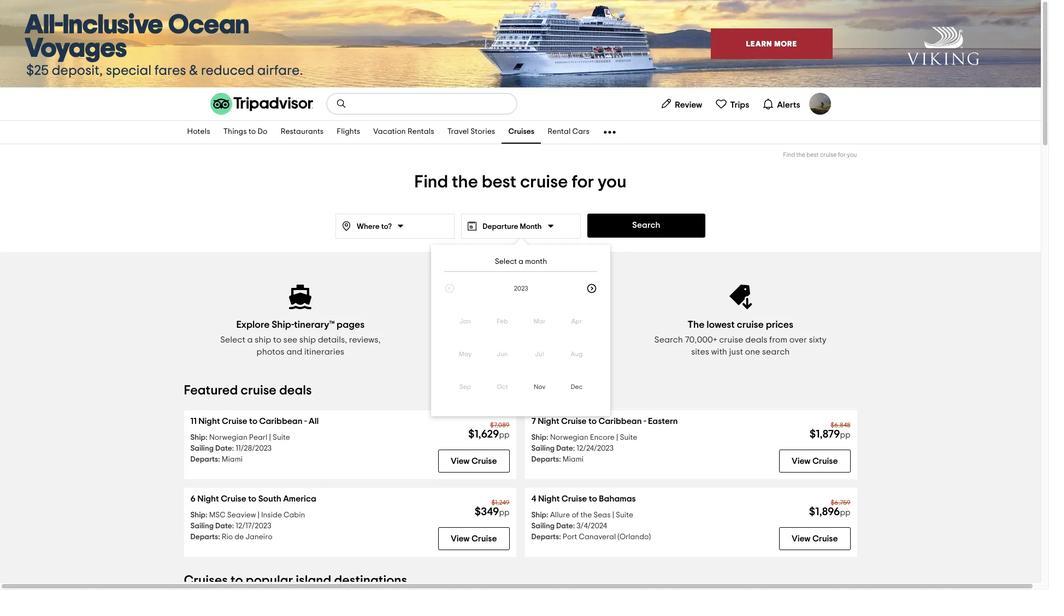 Task type: vqa. For each thing, say whether or not it's contained in the screenshot.
Profile picture
yes



Task type: describe. For each thing, give the bounding box(es) containing it.
nov
[[534, 384, 546, 390]]

1 vertical spatial the
[[452, 173, 478, 191]]

itineraries
[[304, 348, 344, 356]]

to up seas on the right bottom
[[589, 495, 597, 503]]

lowest
[[707, 320, 735, 330]]

search inside "the lowest cruise prices search 70,000+ cruise deals from over sixty sites with just one search"
[[655, 336, 683, 344]]

1 horizontal spatial you
[[847, 152, 857, 158]]

things
[[223, 128, 247, 136]]

to up pearl
[[249, 417, 258, 426]]

write cruise reviews share your opinion with our travel community
[[431, 320, 610, 344]]

share
[[431, 336, 455, 344]]

date: inside ship : allure of the seas | suite sailing date: 3/4/2024 departs: port canaveral (orlando)
[[556, 523, 575, 530]]

janeiro
[[246, 534, 273, 541]]

featured cruise deals
[[184, 384, 312, 397]]

with inside write cruise reviews share your opinion with our travel community
[[509, 336, 525, 344]]

to?
[[381, 223, 392, 231]]

one
[[745, 348, 761, 356]]

ship for $1,896
[[532, 512, 547, 519]]

4
[[532, 495, 537, 503]]

reviews
[[532, 320, 564, 330]]

view cruise for $1,896
[[792, 535, 838, 543]]

| for $1,879
[[617, 434, 618, 442]]

ship‑tinerary™
[[272, 320, 335, 330]]

apr
[[572, 318, 582, 325]]

vacation rentals link
[[367, 121, 441, 144]]

1 horizontal spatial find the best cruise for you
[[783, 152, 857, 158]]

12/24/2023
[[577, 445, 614, 453]]

with inside "the lowest cruise prices search 70,000+ cruise deals from over sixty sites with just one search"
[[711, 348, 728, 356]]

where
[[357, 223, 380, 231]]

sailing inside ship : msc seaview | inside cabin sailing date: 12/17/2023 departs: rio de janeiro
[[191, 523, 214, 530]]

see
[[283, 336, 298, 344]]

from
[[770, 336, 788, 344]]

feb
[[497, 318, 508, 325]]

: for $1,629
[[206, 434, 207, 442]]

night for $1,879
[[538, 417, 560, 426]]

a inside explore ship‑tinerary™ pages select a ship to see ship details, reviews, photos and itineraries
[[247, 336, 253, 344]]

deals inside "the lowest cruise prices search 70,000+ cruise deals from over sixty sites with just one search"
[[746, 336, 768, 344]]

view for $1,879
[[792, 457, 811, 466]]

cars
[[573, 128, 590, 136]]

$349
[[475, 507, 499, 518]]

destinations
[[334, 575, 407, 588]]

0 horizontal spatial find
[[415, 173, 448, 191]]

restaurants link
[[274, 121, 330, 144]]

may
[[459, 351, 472, 357]]

review
[[675, 100, 703, 109]]

cruise up just
[[719, 336, 744, 344]]

$1,896
[[809, 507, 840, 518]]

night for $1,629
[[199, 417, 220, 426]]

to left do
[[249, 128, 256, 136]]

oct
[[497, 384, 508, 390]]

to up encore
[[589, 417, 597, 426]]

ship for $1,629
[[191, 434, 206, 442]]

sep
[[460, 384, 471, 390]]

view cruise for $1,879
[[792, 457, 838, 466]]

caribbean for $1,879
[[599, 417, 642, 426]]

departs: inside ship : norwegian encore | suite sailing date: 12/24/2023 departs: miami
[[532, 456, 561, 464]]

cruises for cruises
[[509, 128, 535, 136]]

trips
[[730, 100, 750, 109]]

1 ship from the left
[[255, 336, 271, 344]]

1 horizontal spatial a
[[519, 258, 524, 266]]

de
[[235, 534, 244, 541]]

pearl
[[249, 434, 268, 442]]

aug
[[571, 351, 583, 357]]

things to do link
[[217, 121, 274, 144]]

sailing inside ship : norwegian encore | suite sailing date: 12/24/2023 departs: miami
[[532, 445, 555, 453]]

prices
[[766, 320, 794, 330]]

- for $1,879
[[644, 417, 646, 426]]

norwegian for $1,629
[[209, 434, 247, 442]]

your
[[457, 336, 475, 344]]

ship : msc seaview | inside cabin sailing date: 12/17/2023 departs: rio de janeiro
[[191, 512, 305, 541]]

$6,759
[[831, 500, 851, 506]]

cruises to popular island destinations
[[184, 575, 407, 588]]

jun
[[497, 351, 508, 357]]

departs: inside ship : msc seaview | inside cabin sailing date: 12/17/2023 departs: rio de janeiro
[[191, 534, 220, 541]]

rentals
[[408, 128, 434, 136]]

$1,249 $349 pp
[[475, 500, 510, 518]]

month
[[525, 258, 547, 266]]

select a month
[[495, 258, 547, 266]]

cruise down $1,896
[[813, 535, 838, 543]]

11
[[191, 417, 197, 426]]

0 vertical spatial search
[[632, 221, 661, 230]]

cruise up 11 night cruise to caribbean - all
[[241, 384, 277, 397]]

cruise inside write cruise reviews share your opinion with our travel community
[[503, 320, 530, 330]]

and
[[287, 348, 302, 356]]

do
[[258, 128, 268, 136]]

ship for $349
[[191, 512, 206, 519]]

pp for $1,896
[[840, 509, 851, 517]]

restaurants
[[281, 128, 324, 136]]

6
[[191, 495, 196, 503]]

departure month
[[483, 223, 542, 231]]

suite inside ship : allure of the seas | suite sailing date: 3/4/2024 departs: port canaveral (orlando)
[[616, 512, 634, 519]]

: for $1,896
[[547, 512, 549, 519]]

sailing inside ship : norwegian pearl | suite sailing date: 11/28/2023 departs: miami
[[191, 445, 214, 453]]

alerts
[[777, 100, 801, 109]]

island
[[296, 575, 331, 588]]

| inside ship : allure of the seas | suite sailing date: 3/4/2024 departs: port canaveral (orlando)
[[613, 512, 614, 519]]

0 horizontal spatial find the best cruise for you
[[415, 173, 627, 191]]

select inside explore ship‑tinerary™ pages select a ship to see ship details, reviews, photos and itineraries
[[220, 336, 245, 344]]

seaview
[[227, 512, 256, 519]]

2 ship from the left
[[299, 336, 316, 344]]

$1,629
[[468, 429, 499, 440]]

departs: inside ship : norwegian pearl | suite sailing date: 11/28/2023 departs: miami
[[191, 456, 220, 464]]

canaveral
[[579, 534, 616, 541]]

travel stories
[[448, 128, 495, 136]]

stories
[[471, 128, 495, 136]]

port
[[563, 534, 577, 541]]

1 vertical spatial best
[[482, 173, 517, 191]]

msc
[[209, 512, 226, 519]]

the inside ship : allure of the seas | suite sailing date: 3/4/2024 departs: port canaveral (orlando)
[[581, 512, 592, 519]]

allure
[[550, 512, 570, 519]]

where to?
[[357, 223, 392, 231]]

| for $1,629
[[269, 434, 271, 442]]

view for $1,896
[[792, 535, 811, 543]]

eastern
[[648, 417, 678, 426]]

rental cars
[[548, 128, 590, 136]]

pp for $1,879
[[840, 431, 851, 439]]

cruise down $1,879
[[813, 457, 838, 466]]

travel
[[542, 336, 565, 344]]

sites
[[691, 348, 710, 356]]

cruises link
[[502, 121, 541, 144]]

community
[[567, 336, 610, 344]]

pp for $1,629
[[499, 431, 510, 439]]

search image
[[336, 98, 347, 109]]

$1,249
[[492, 500, 510, 506]]

view for $1,629
[[451, 457, 470, 466]]

6 night cruise to south america
[[191, 495, 316, 503]]

: for $1,879
[[547, 434, 549, 442]]

cruise up month
[[520, 173, 568, 191]]



Task type: locate. For each thing, give the bounding box(es) containing it.
view cruise down $349
[[451, 535, 497, 543]]

to left south
[[248, 495, 257, 503]]

pp down $6,759
[[840, 509, 851, 517]]

pp down $1,249
[[499, 509, 510, 517]]

11/28/2023
[[236, 445, 272, 453]]

0 horizontal spatial for
[[572, 173, 594, 191]]

month
[[520, 223, 542, 231]]

best up departure
[[482, 173, 517, 191]]

view cruise for $349
[[451, 535, 497, 543]]

night for $1,896
[[538, 495, 560, 503]]

cruise up the our
[[503, 320, 530, 330]]

night right 7 on the right bottom
[[538, 417, 560, 426]]

caribbean up pearl
[[259, 417, 303, 426]]

ship for $1,879
[[532, 434, 547, 442]]

1 horizontal spatial select
[[495, 258, 517, 266]]

a left month
[[519, 258, 524, 266]]

popular
[[246, 575, 293, 588]]

miami inside ship : norwegian encore | suite sailing date: 12/24/2023 departs: miami
[[563, 456, 584, 464]]

best down profile picture
[[807, 152, 819, 158]]

0 horizontal spatial miami
[[222, 456, 243, 464]]

cruise up seaview
[[221, 495, 246, 503]]

ship : norwegian pearl | suite sailing date: 11/28/2023 departs: miami
[[191, 434, 290, 464]]

miami inside ship : norwegian pearl | suite sailing date: 11/28/2023 departs: miami
[[222, 456, 243, 464]]

norwegian inside ship : norwegian pearl | suite sailing date: 11/28/2023 departs: miami
[[209, 434, 247, 442]]

night right 6
[[198, 495, 219, 503]]

explore
[[236, 320, 270, 330]]

-
[[304, 417, 307, 426], [644, 417, 646, 426]]

7
[[532, 417, 536, 426]]

a down explore
[[247, 336, 253, 344]]

flights link
[[330, 121, 367, 144]]

caribbean for $1,629
[[259, 417, 303, 426]]

jul
[[535, 351, 544, 357]]

7 night cruise to caribbean - eastern
[[532, 417, 678, 426]]

advertisement region
[[0, 0, 1041, 87]]

| right encore
[[617, 434, 618, 442]]

inside
[[261, 512, 282, 519]]

tripadvisor image
[[210, 93, 313, 115]]

explore ship‑tinerary™ pages select a ship to see ship details, reviews, photos and itineraries
[[220, 320, 381, 356]]

0 vertical spatial deals
[[746, 336, 768, 344]]

: for $349
[[206, 512, 207, 519]]

departs:
[[191, 456, 220, 464], [532, 456, 561, 464], [191, 534, 220, 541], [532, 534, 561, 541]]

find the best cruise for you up departure month
[[415, 173, 627, 191]]

- left eastern
[[644, 417, 646, 426]]

$1,879
[[810, 429, 840, 440]]

0 vertical spatial cruises
[[509, 128, 535, 136]]

0 horizontal spatial norwegian
[[209, 434, 247, 442]]

norwegian for $1,879
[[550, 434, 589, 442]]

ship : allure of the seas | suite sailing date: 3/4/2024 departs: port canaveral (orlando)
[[532, 512, 651, 541]]

ship
[[191, 434, 206, 442], [532, 434, 547, 442], [191, 512, 206, 519], [532, 512, 547, 519]]

write
[[477, 320, 501, 330]]

the lowest cruise prices search 70,000+ cruise deals from over sixty sites with just one search
[[655, 320, 827, 356]]

with left just
[[711, 348, 728, 356]]

None search field
[[327, 94, 516, 114]]

view cruise for $1,629
[[451, 457, 497, 466]]

1 vertical spatial deals
[[279, 384, 312, 397]]

2023
[[514, 285, 528, 292]]

0 vertical spatial best
[[807, 152, 819, 158]]

cruises for cruises to popular island destinations
[[184, 575, 228, 588]]

to left popular
[[231, 575, 243, 588]]

miami down 12/24/2023
[[563, 456, 584, 464]]

2 norwegian from the left
[[550, 434, 589, 442]]

departure
[[483, 223, 518, 231]]

suite for $1,629
[[273, 434, 290, 442]]

alerts link
[[758, 93, 805, 115]]

to
[[249, 128, 256, 136], [273, 336, 282, 344], [249, 417, 258, 426], [589, 417, 597, 426], [248, 495, 257, 503], [589, 495, 597, 503], [231, 575, 243, 588]]

2 miami from the left
[[563, 456, 584, 464]]

| for $349
[[258, 512, 260, 519]]

view cruise down $1,629
[[451, 457, 497, 466]]

1 vertical spatial find the best cruise for you
[[415, 173, 627, 191]]

the right of on the bottom right
[[581, 512, 592, 519]]

1 horizontal spatial for
[[838, 152, 846, 158]]

cruises down rio
[[184, 575, 228, 588]]

vacation rentals
[[374, 128, 434, 136]]

1 horizontal spatial deals
[[746, 336, 768, 344]]

pp inside $7,089 $1,629 pp
[[499, 431, 510, 439]]

|
[[269, 434, 271, 442], [617, 434, 618, 442], [258, 512, 260, 519], [613, 512, 614, 519]]

0 vertical spatial a
[[519, 258, 524, 266]]

to left see
[[273, 336, 282, 344]]

photos
[[257, 348, 285, 356]]

: inside ship : allure of the seas | suite sailing date: 3/4/2024 departs: port canaveral (orlando)
[[547, 512, 549, 519]]

departs: left port
[[532, 534, 561, 541]]

1 vertical spatial with
[[711, 348, 728, 356]]

details,
[[318, 336, 347, 344]]

over
[[790, 336, 807, 344]]

caribbean up encore
[[599, 417, 642, 426]]

0 vertical spatial select
[[495, 258, 517, 266]]

pp inside $6,848 $1,879 pp
[[840, 431, 851, 439]]

0 vertical spatial with
[[509, 336, 525, 344]]

of
[[572, 512, 579, 519]]

0 horizontal spatial select
[[220, 336, 245, 344]]

- for $1,629
[[304, 417, 307, 426]]

date: up rio
[[215, 523, 234, 530]]

$7,089
[[490, 422, 510, 429]]

miami for $1,629
[[222, 456, 243, 464]]

reviews,
[[349, 336, 381, 344]]

| up 12/17/2023
[[258, 512, 260, 519]]

cruise
[[222, 417, 247, 426], [561, 417, 587, 426], [472, 457, 497, 466], [813, 457, 838, 466], [221, 495, 246, 503], [562, 495, 587, 503], [472, 535, 497, 543], [813, 535, 838, 543]]

$6,848
[[831, 422, 851, 429]]

the
[[797, 152, 806, 158], [452, 173, 478, 191], [581, 512, 592, 519]]

sailing down 11
[[191, 445, 214, 453]]

ship : norwegian encore | suite sailing date: 12/24/2023 departs: miami
[[532, 434, 638, 464]]

sailing down the msc
[[191, 523, 214, 530]]

cruise down $1,629
[[472, 457, 497, 466]]

hotels link
[[181, 121, 217, 144]]

1 vertical spatial select
[[220, 336, 245, 344]]

view cruise down $1,896
[[792, 535, 838, 543]]

3/4/2024
[[577, 523, 607, 530]]

the down alerts
[[797, 152, 806, 158]]

ship inside ship : allure of the seas | suite sailing date: 3/4/2024 departs: port canaveral (orlando)
[[532, 512, 547, 519]]

the
[[688, 320, 705, 330]]

2 - from the left
[[644, 417, 646, 426]]

departs: left rio
[[191, 534, 220, 541]]

cabin
[[284, 512, 305, 519]]

view for $349
[[451, 535, 470, 543]]

sixty
[[809, 336, 827, 344]]

- left all
[[304, 417, 307, 426]]

1 horizontal spatial ship
[[299, 336, 316, 344]]

things to do
[[223, 128, 268, 136]]

ship
[[255, 336, 271, 344], [299, 336, 316, 344]]

profile picture image
[[809, 93, 831, 115]]

miami down the 11/28/2023
[[222, 456, 243, 464]]

night for $349
[[198, 495, 219, 503]]

0 horizontal spatial deals
[[279, 384, 312, 397]]

2 vertical spatial the
[[581, 512, 592, 519]]

0 vertical spatial for
[[838, 152, 846, 158]]

1 horizontal spatial best
[[807, 152, 819, 158]]

2 horizontal spatial the
[[797, 152, 806, 158]]

find down rentals
[[415, 173, 448, 191]]

suite right pearl
[[273, 434, 290, 442]]

all
[[309, 417, 319, 426]]

suite right encore
[[620, 434, 638, 442]]

1 miami from the left
[[222, 456, 243, 464]]

featured
[[184, 384, 238, 397]]

travel
[[448, 128, 469, 136]]

night right 11
[[199, 417, 220, 426]]

1 horizontal spatial the
[[581, 512, 592, 519]]

cruise up ship : norwegian encore | suite sailing date: 12/24/2023 departs: miami
[[561, 417, 587, 426]]

| right seas on the right bottom
[[613, 512, 614, 519]]

1 vertical spatial find
[[415, 173, 448, 191]]

1 vertical spatial for
[[572, 173, 594, 191]]

1 vertical spatial a
[[247, 336, 253, 344]]

1 vertical spatial you
[[598, 173, 627, 191]]

12/17/2023
[[236, 523, 271, 530]]

: inside ship : norwegian encore | suite sailing date: 12/24/2023 departs: miami
[[547, 434, 549, 442]]

date:
[[215, 445, 234, 453], [556, 445, 575, 453], [215, 523, 234, 530], [556, 523, 575, 530]]

pp inside $6,759 $1,896 pp
[[840, 509, 851, 517]]

ship down 7 on the right bottom
[[532, 434, 547, 442]]

ship inside ship : norwegian encore | suite sailing date: 12/24/2023 departs: miami
[[532, 434, 547, 442]]

norwegian inside ship : norwegian encore | suite sailing date: 12/24/2023 departs: miami
[[550, 434, 589, 442]]

departs: down 11
[[191, 456, 220, 464]]

ship inside ship : norwegian pearl | suite sailing date: 11/28/2023 departs: miami
[[191, 434, 206, 442]]

ship inside ship : msc seaview | inside cabin sailing date: 12/17/2023 departs: rio de janeiro
[[191, 512, 206, 519]]

| right pearl
[[269, 434, 271, 442]]

1 caribbean from the left
[[259, 417, 303, 426]]

: inside ship : msc seaview | inside cabin sailing date: 12/17/2023 departs: rio de janeiro
[[206, 512, 207, 519]]

find the best cruise for you
[[783, 152, 857, 158], [415, 173, 627, 191]]

cruise down $349
[[472, 535, 497, 543]]

0 horizontal spatial best
[[482, 173, 517, 191]]

0 vertical spatial find the best cruise for you
[[783, 152, 857, 158]]

cruise up of on the bottom right
[[562, 495, 587, 503]]

0 vertical spatial the
[[797, 152, 806, 158]]

find the best cruise for you down profile picture
[[783, 152, 857, 158]]

our
[[527, 336, 540, 344]]

pp down $7,089
[[499, 431, 510, 439]]

1 norwegian from the left
[[209, 434, 247, 442]]

ship down ship‑tinerary™
[[299, 336, 316, 344]]

1 vertical spatial search
[[655, 336, 683, 344]]

select left month
[[495, 258, 517, 266]]

0 vertical spatial find
[[783, 152, 795, 158]]

pp inside $1,249 $349 pp
[[499, 509, 510, 517]]

departs: inside ship : allure of the seas | suite sailing date: 3/4/2024 departs: port canaveral (orlando)
[[532, 534, 561, 541]]

hotels
[[187, 128, 210, 136]]

flights
[[337, 128, 360, 136]]

miami for $1,879
[[563, 456, 584, 464]]

suite for $1,879
[[620, 434, 638, 442]]

0 horizontal spatial the
[[452, 173, 478, 191]]

1 - from the left
[[304, 417, 307, 426]]

dec
[[571, 384, 583, 390]]

rio
[[222, 534, 233, 541]]

2 caribbean from the left
[[599, 417, 642, 426]]

0 horizontal spatial -
[[304, 417, 307, 426]]

pp down $6,848
[[840, 431, 851, 439]]

1 horizontal spatial -
[[644, 417, 646, 426]]

| inside ship : msc seaview | inside cabin sailing date: 12/17/2023 departs: rio de janeiro
[[258, 512, 260, 519]]

suite inside ship : norwegian pearl | suite sailing date: 11/28/2023 departs: miami
[[273, 434, 290, 442]]

cruise up the one
[[737, 320, 764, 330]]

deals up the one
[[746, 336, 768, 344]]

find
[[783, 152, 795, 158], [415, 173, 448, 191]]

norwegian up 12/24/2023
[[550, 434, 589, 442]]

sailing down 7 on the right bottom
[[532, 445, 555, 453]]

| inside ship : norwegian pearl | suite sailing date: 11/28/2023 departs: miami
[[269, 434, 271, 442]]

view cruise down $1,879
[[792, 457, 838, 466]]

0 horizontal spatial a
[[247, 336, 253, 344]]

0 horizontal spatial with
[[509, 336, 525, 344]]

the down travel stories link
[[452, 173, 478, 191]]

cruises left rental
[[509, 128, 535, 136]]

norwegian up the 11/28/2023
[[209, 434, 247, 442]]

search
[[632, 221, 661, 230], [655, 336, 683, 344]]

suite inside ship : norwegian encore | suite sailing date: 12/24/2023 departs: miami
[[620, 434, 638, 442]]

with left the our
[[509, 336, 525, 344]]

0 horizontal spatial ship
[[255, 336, 271, 344]]

cruises
[[509, 128, 535, 136], [184, 575, 228, 588]]

date: inside ship : norwegian encore | suite sailing date: 12/24/2023 departs: miami
[[556, 445, 575, 453]]

0 vertical spatial you
[[847, 152, 857, 158]]

with
[[509, 336, 525, 344], [711, 348, 728, 356]]

: inside ship : norwegian pearl | suite sailing date: 11/28/2023 departs: miami
[[206, 434, 207, 442]]

rental
[[548, 128, 571, 136]]

ship up photos
[[255, 336, 271, 344]]

select down explore
[[220, 336, 245, 344]]

date: left the 11/28/2023
[[215, 445, 234, 453]]

night
[[199, 417, 220, 426], [538, 417, 560, 426], [198, 495, 219, 503], [538, 495, 560, 503]]

| inside ship : norwegian encore | suite sailing date: 12/24/2023 departs: miami
[[617, 434, 618, 442]]

deals up all
[[279, 384, 312, 397]]

to inside explore ship‑tinerary™ pages select a ship to see ship details, reviews, photos and itineraries
[[273, 336, 282, 344]]

1 horizontal spatial miami
[[563, 456, 584, 464]]

caribbean
[[259, 417, 303, 426], [599, 417, 642, 426]]

:
[[206, 434, 207, 442], [547, 434, 549, 442], [206, 512, 207, 519], [547, 512, 549, 519]]

vacation
[[374, 128, 406, 136]]

$7,089 $1,629 pp
[[468, 422, 510, 440]]

ship down 6
[[191, 512, 206, 519]]

date: inside ship : msc seaview | inside cabin sailing date: 12/17/2023 departs: rio de janeiro
[[215, 523, 234, 530]]

america
[[283, 495, 316, 503]]

a
[[519, 258, 524, 266], [247, 336, 253, 344]]

find down alerts
[[783, 152, 795, 158]]

cruise up ship : norwegian pearl | suite sailing date: 11/28/2023 departs: miami
[[222, 417, 247, 426]]

1 horizontal spatial find
[[783, 152, 795, 158]]

ship down 11
[[191, 434, 206, 442]]

bahamas
[[599, 495, 636, 503]]

0 horizontal spatial caribbean
[[259, 417, 303, 426]]

date: left 12/24/2023
[[556, 445, 575, 453]]

trips link
[[711, 93, 754, 115]]

70,000+
[[685, 336, 718, 344]]

norwegian
[[209, 434, 247, 442], [550, 434, 589, 442]]

1 horizontal spatial with
[[711, 348, 728, 356]]

sailing down allure
[[532, 523, 555, 530]]

4 night cruise to bahamas
[[532, 495, 636, 503]]

seas
[[594, 512, 611, 519]]

ship down 4 at right bottom
[[532, 512, 547, 519]]

pp for $349
[[499, 509, 510, 517]]

night right 4 at right bottom
[[538, 495, 560, 503]]

search
[[762, 348, 790, 356]]

sailing inside ship : allure of the seas | suite sailing date: 3/4/2024 departs: port canaveral (orlando)
[[532, 523, 555, 530]]

1 vertical spatial cruises
[[184, 575, 228, 588]]

1 horizontal spatial caribbean
[[599, 417, 642, 426]]

0 horizontal spatial you
[[598, 173, 627, 191]]

cruise down profile picture
[[820, 152, 837, 158]]

date: up port
[[556, 523, 575, 530]]

rental cars link
[[541, 121, 596, 144]]

1 horizontal spatial norwegian
[[550, 434, 589, 442]]

date: inside ship : norwegian pearl | suite sailing date: 11/28/2023 departs: miami
[[215, 445, 234, 453]]

departs: down 7 on the right bottom
[[532, 456, 561, 464]]

suite down bahamas
[[616, 512, 634, 519]]

you
[[847, 152, 857, 158], [598, 173, 627, 191]]

0 horizontal spatial cruises
[[184, 575, 228, 588]]

1 horizontal spatial cruises
[[509, 128, 535, 136]]

(orlando)
[[618, 534, 651, 541]]



